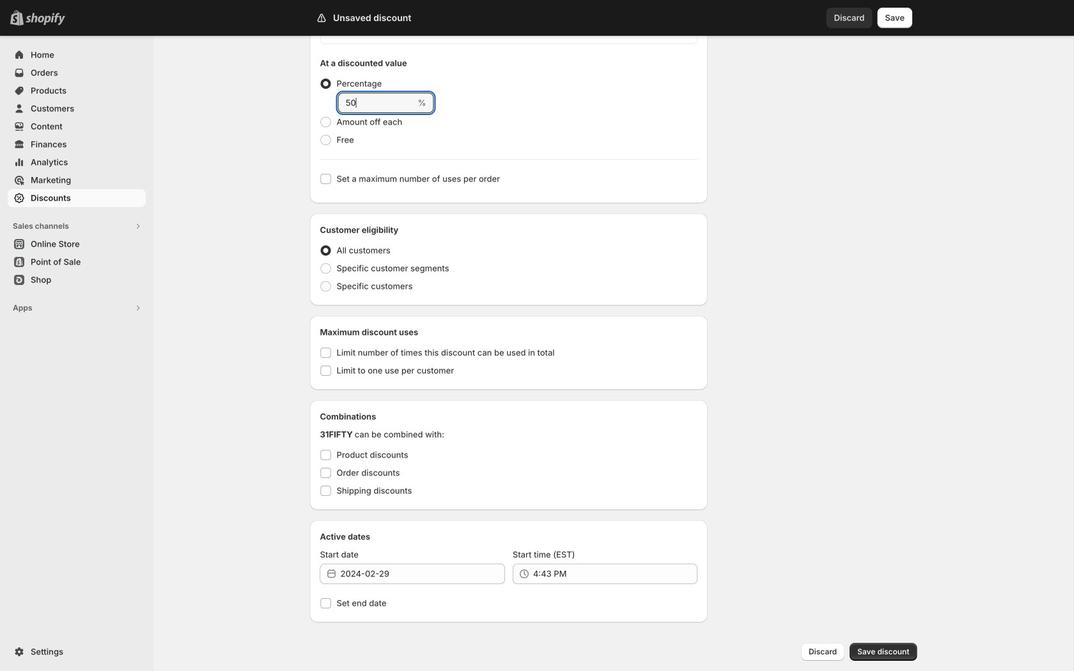 Task type: locate. For each thing, give the bounding box(es) containing it.
shopify image
[[26, 13, 65, 25]]

None text field
[[338, 93, 415, 113]]

YYYY-MM-DD text field
[[340, 564, 505, 584]]

Enter time text field
[[533, 564, 698, 584]]



Task type: vqa. For each thing, say whether or not it's contained in the screenshot.
text field
yes



